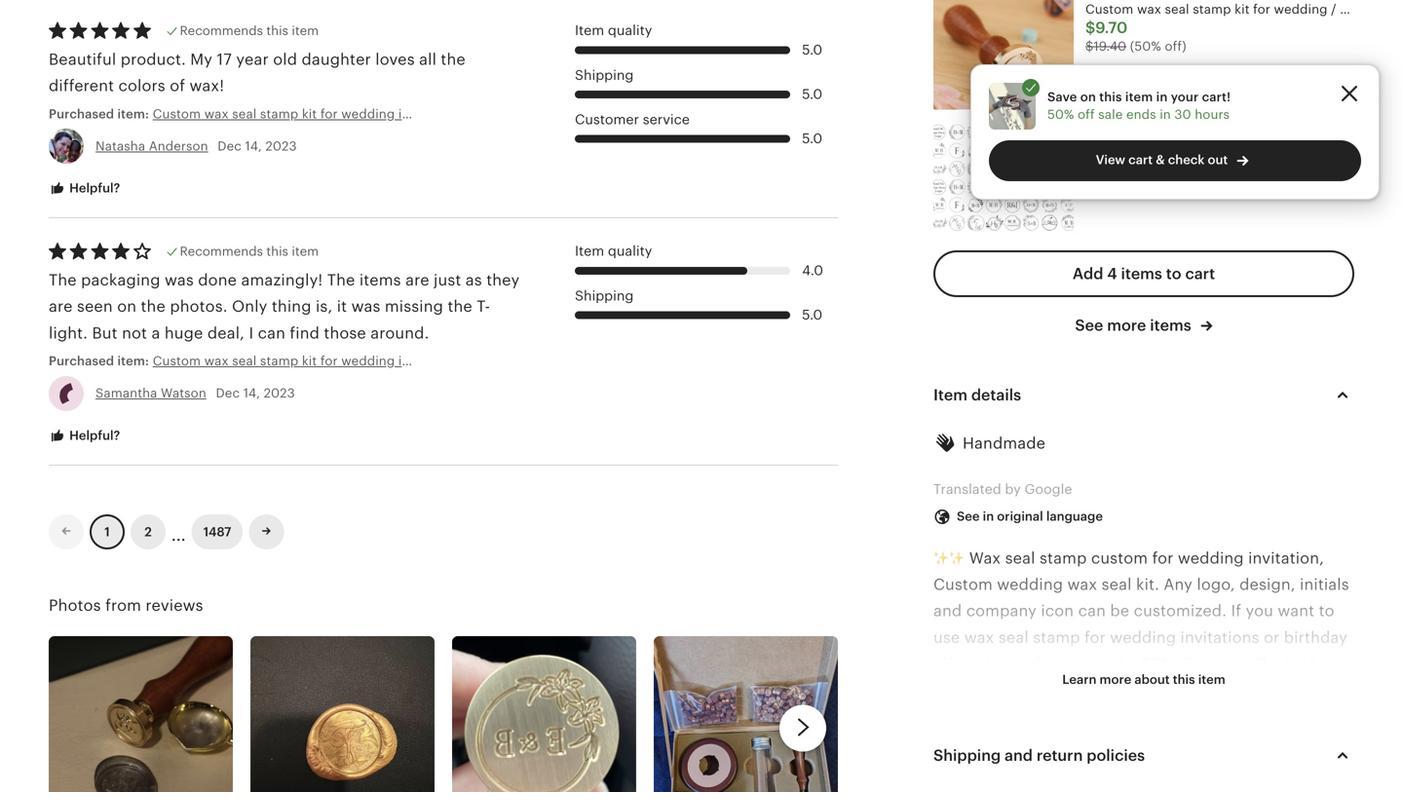 Task type: vqa. For each thing, say whether or not it's contained in the screenshot.
amazingly!
yes



Task type: describe. For each thing, give the bounding box(es) containing it.
hours
[[1195, 107, 1230, 122]]

save
[[1048, 90, 1078, 104]]

this inside dropdown button
[[1173, 672, 1196, 687]]

order✨✨
[[1089, 735, 1165, 753]]

$ for $ 9.70 $ 19.40 (50% off)
[[1086, 19, 1096, 37]]

natasha anderson dec 14, 2023
[[96, 139, 297, 154]]

item quality for the packaging was done amazingly! the items are just as they are seen on the photos. only thing is, it was missing the t- light. but not a huge deal, i can find those around.
[[575, 243, 652, 259]]

2
[[144, 525, 152, 539]]

your inside the "save on this item in your cart! 50% off sale ends in 30 hours"
[[1171, 90, 1199, 104]]

50% inside the "save on this item in your cart! 50% off sale ends in 30 hours"
[[1048, 107, 1075, 122]]

and inside ✨✨ wax seal stamp custom for wedding invitation, custom wedding wax seal kit. any logo, design, initials and company icon can be customized. if you want to use wax seal stamp for wedding invitations or birthday gifts, please don't miss the 50% discount. the high- quality wax seal kit is worth your purchase.
[[934, 603, 962, 620]]

out
[[1208, 153, 1229, 167]]

helpful? for beautiful product. my 17 year old daughter loves all the different colors of wax!
[[66, 181, 120, 196]]

translated by google
[[934, 482, 1073, 497]]

0 horizontal spatial the
[[49, 272, 77, 289]]

$ 9.70 $ 19.40 (50% off)
[[1086, 19, 1187, 54]]

off) inside $ 9.70 $ 19.40 (50% off)
[[1165, 39, 1187, 54]]

cart inside view cart & check out link
[[1129, 153, 1153, 167]]

the packaging was done amazingly! the items are just as they are seen on the photos. only thing is, it was missing the t- light. but not a huge deal, i can find those around.
[[49, 272, 520, 342]]

of
[[170, 77, 185, 95]]

light.
[[49, 325, 88, 342]]

shipping for the packaging was done amazingly! the items are just as they are seen on the photos. only thing is, it was missing the t- light. but not a huge deal, i can find those around.
[[575, 288, 634, 303]]

gifts,
[[934, 656, 973, 673]]

customer service
[[575, 112, 690, 127]]

items for see
[[1151, 317, 1192, 334]]

recommends for done
[[180, 244, 263, 259]]

1
[[105, 525, 110, 539]]

details
[[972, 386, 1022, 404]]

view
[[1096, 153, 1126, 167]]

view cart & check out
[[1096, 153, 1229, 167]]

seal down company
[[999, 629, 1029, 647]]

it
[[337, 298, 347, 316]]

see for see in original language
[[957, 510, 980, 524]]

add
[[1073, 265, 1104, 283]]

be
[[1111, 603, 1130, 620]]

want
[[1278, 603, 1315, 620]]

4.0
[[802, 263, 824, 278]]

shipping inside dropdown button
[[934, 747, 1001, 765]]

initials
[[1300, 576, 1350, 594]]

worth
[[1098, 682, 1142, 700]]

policies
[[1087, 747, 1146, 765]]

high-
[[1287, 656, 1326, 673]]

cart inside 'add 4 items to cart' button
[[1186, 265, 1216, 283]]

only
[[232, 298, 268, 316]]

1 vertical spatial wax
[[965, 629, 995, 647]]

add 4 items to cart button
[[934, 251, 1355, 297]]

shipping for beautiful product. my 17 year old daughter loves all the different colors of wax!
[[575, 67, 634, 83]]

✨✨accpet rushing order✨✨
[[934, 735, 1165, 753]]

purchased item: for are
[[49, 354, 153, 369]]

different
[[49, 77, 114, 95]]

about
[[1135, 672, 1170, 687]]

google
[[1025, 482, 1073, 497]]

don't
[[1031, 656, 1069, 673]]

…
[[172, 518, 186, 546]]

birthday
[[1285, 629, 1348, 647]]

service
[[643, 112, 690, 127]]

seal left kit on the bottom right
[[1024, 682, 1054, 700]]

kit
[[1059, 682, 1077, 700]]

see more items link
[[1076, 315, 1213, 337]]

they
[[487, 272, 520, 289]]

this up amazingly!
[[267, 244, 289, 259]]

17
[[217, 51, 232, 68]]

beautiful product. my 17 year old daughter loves all the different colors of wax!
[[49, 51, 466, 95]]

19.40 inside $ 9.70 19.40 (50% off)
[[1094, 162, 1127, 177]]

cart!
[[1203, 90, 1231, 104]]

$ 9.70 19.40 (50% off)
[[1086, 142, 1187, 177]]

custom
[[1092, 550, 1149, 567]]

logo,
[[1197, 576, 1236, 594]]

wax
[[970, 550, 1001, 567]]

but
[[92, 325, 118, 342]]

deal,
[[207, 325, 245, 342]]

(50% inside $ 9.70 19.40 (50% off)
[[1131, 162, 1162, 177]]

seen
[[77, 298, 113, 316]]

off) inside $ 9.70 19.40 (50% off)
[[1165, 162, 1187, 177]]

1 horizontal spatial was
[[351, 298, 381, 316]]

see for see more items
[[1076, 317, 1104, 334]]

all
[[419, 51, 437, 68]]

shipping and return policies
[[934, 747, 1146, 765]]

you
[[1246, 603, 1274, 620]]

view cart & check out link
[[989, 140, 1362, 181]]

on inside the "save on this item in your cart! 50% off sale ends in 30 hours"
[[1081, 90, 1097, 104]]

and inside shipping and return policies dropdown button
[[1005, 747, 1033, 765]]

natasha
[[96, 139, 145, 154]]

return
[[1037, 747, 1083, 765]]

samantha
[[96, 386, 157, 401]]

as
[[466, 272, 482, 289]]

1 vertical spatial stamp
[[1034, 629, 1081, 647]]

helpful? for the packaging was done amazingly! the items are just as they are seen on the photos. only thing is, it was missing the t- light. but not a huge deal, i can find those around.
[[66, 428, 120, 443]]

item inside dropdown button
[[934, 386, 968, 404]]

item inside 'learn more about this item' dropdown button
[[1199, 672, 1226, 687]]

helpful? button for beautiful product. my 17 year old daughter loves all the different colors of wax!
[[34, 171, 135, 207]]

dec for 17
[[218, 139, 242, 154]]

photos.
[[170, 298, 228, 316]]

anderson
[[149, 139, 208, 154]]

recommends for 17
[[180, 24, 263, 38]]

discount.
[[1179, 656, 1250, 673]]

4 5.0 from the top
[[802, 307, 823, 323]]

item for the packaging was done amazingly! the items are just as they are seen on the photos. only thing is, it was missing the t- light. but not a huge deal, i can find those around.
[[575, 243, 605, 259]]

0 vertical spatial are
[[406, 272, 430, 289]]

icon
[[1041, 603, 1074, 620]]

any
[[1164, 576, 1193, 594]]

learn more about this item
[[1063, 672, 1226, 687]]

watson
[[161, 386, 207, 401]]

9.70 for $ 9.70 $ 19.40 (50% off)
[[1096, 19, 1128, 37]]

please
[[977, 656, 1026, 673]]

✨✨accpet
[[934, 735, 1020, 753]]

just
[[434, 272, 461, 289]]

more for see
[[1108, 317, 1147, 334]]

done
[[198, 272, 237, 289]]

1 link
[[90, 515, 125, 550]]

item details
[[934, 386, 1022, 404]]

1 vertical spatial are
[[49, 298, 73, 316]]

item up amazingly!
[[292, 244, 319, 259]]

quality for the packaging was done amazingly! the items are just as they are seen on the photos. only thing is, it was missing the t- light. but not a huge deal, i can find those around.
[[608, 243, 652, 259]]

see in original language link
[[919, 499, 1118, 536]]

on inside the packaging was done amazingly! the items are just as they are seen on the photos. only thing is, it was missing the t- light. but not a huge deal, i can find those around.
[[117, 298, 137, 316]]

shipping and return policies button
[[916, 733, 1373, 779]]

old
[[273, 51, 297, 68]]

add 4 items to cart
[[1073, 265, 1216, 283]]

beautiful
[[49, 51, 116, 68]]

0 vertical spatial wax
[[1068, 576, 1098, 594]]

product.
[[121, 51, 186, 68]]

✨✨ wax seal stamp custom for wedding invitation, custom wedding wax seal kit. any logo, design, initials and company icon can be customized. if you want to use wax seal stamp for wedding invitations or birthday gifts, please don't miss the 50% discount. the high- quality wax seal kit is worth your purchase.
[[934, 550, 1350, 700]]

handmade
[[963, 435, 1046, 452]]

recommends this item for year
[[180, 24, 319, 38]]

1 vertical spatial for
[[1085, 629, 1106, 647]]

my
[[190, 51, 213, 68]]

to inside ✨✨ wax seal stamp custom for wedding invitation, custom wedding wax seal kit. any logo, design, initials and company icon can be customized. if you want to use wax seal stamp for wedding invitations or birthday gifts, please don't miss the 50% discount. the high- quality wax seal kit is worth your purchase.
[[1320, 603, 1335, 620]]



Task type: locate. For each thing, give the bounding box(es) containing it.
2 $ from the top
[[1086, 39, 1094, 54]]

0 horizontal spatial wedding
[[998, 576, 1064, 594]]

the left t-
[[448, 298, 473, 316]]

items
[[1122, 265, 1163, 283], [360, 272, 401, 289], [1151, 317, 1192, 334]]

for up miss
[[1085, 629, 1106, 647]]

2 vertical spatial wedding
[[1111, 629, 1177, 647]]

1487 link
[[192, 515, 243, 550]]

recommends up 17
[[180, 24, 263, 38]]

1 vertical spatial item:
[[117, 354, 149, 369]]

quality inside ✨✨ wax seal stamp custom for wedding invitation, custom wedding wax seal kit. any logo, design, initials and company icon can be customized. if you want to use wax seal stamp for wedding invitations or birthday gifts, please don't miss the 50% discount. the high- quality wax seal kit is worth your purchase.
[[934, 682, 986, 700]]

1 vertical spatial 50%
[[1142, 656, 1175, 673]]

0 vertical spatial recommends this item
[[180, 24, 319, 38]]

wedding
[[1178, 550, 1245, 567], [998, 576, 1064, 594], [1111, 629, 1177, 647]]

0 vertical spatial dec
[[218, 139, 242, 154]]

cart
[[1129, 153, 1153, 167], [1186, 265, 1216, 283]]

1 5.0 from the top
[[802, 42, 823, 58]]

custom
[[934, 576, 993, 594]]

original
[[998, 510, 1044, 524]]

and
[[934, 603, 962, 620], [1005, 747, 1033, 765]]

the up worth
[[1113, 656, 1137, 673]]

2023 for amazingly!
[[264, 386, 295, 401]]

0 vertical spatial item
[[575, 23, 605, 38]]

can left 'be'
[[1079, 603, 1106, 620]]

2 vertical spatial item
[[934, 386, 968, 404]]

on up off
[[1081, 90, 1097, 104]]

the up light.
[[49, 272, 77, 289]]

1 vertical spatial $
[[1086, 39, 1094, 54]]

customer
[[575, 112, 639, 127]]

item inside the "save on this item in your cart! 50% off sale ends in 30 hours"
[[1126, 90, 1154, 104]]

0 vertical spatial 2023
[[266, 139, 297, 154]]

is,
[[316, 298, 333, 316]]

custom wax seal stamp kit for wedding / gift , personalized wax seal stamp kit for wedding , custom wax stamp kit , wax seal kit for gift image
[[934, 0, 1074, 110]]

to inside button
[[1167, 265, 1182, 283]]

0 vertical spatial stamp
[[1040, 550, 1087, 567]]

0 horizontal spatial was
[[165, 272, 194, 289]]

recommends this item for amazingly!
[[180, 244, 319, 259]]

1 horizontal spatial and
[[1005, 747, 1033, 765]]

2 horizontal spatial wedding
[[1178, 550, 1245, 567]]

your inside ✨✨ wax seal stamp custom for wedding invitation, custom wedding wax seal kit. any logo, design, initials and company icon can be customized. if you want to use wax seal stamp for wedding invitations or birthday gifts, please don't miss the 50% discount. the high- quality wax seal kit is worth your purchase.
[[1146, 682, 1180, 700]]

2 19.40 from the top
[[1094, 162, 1127, 177]]

the inside ✨✨ wax seal stamp custom for wedding invitation, custom wedding wax seal kit. any logo, design, initials and company icon can be customized. if you want to use wax seal stamp for wedding invitations or birthday gifts, please don't miss the 50% discount. the high- quality wax seal kit is worth your purchase.
[[1113, 656, 1137, 673]]

1 horizontal spatial to
[[1320, 603, 1335, 620]]

0 vertical spatial 19.40
[[1094, 39, 1127, 54]]

this right about
[[1173, 672, 1196, 687]]

9.70 down sale
[[1096, 142, 1128, 160]]

1 purchased item: from the top
[[49, 107, 153, 121]]

3 5.0 from the top
[[802, 131, 823, 146]]

0 vertical spatial 14,
[[245, 139, 262, 154]]

1 vertical spatial was
[[351, 298, 381, 316]]

1 vertical spatial recommends this item
[[180, 244, 319, 259]]

0 vertical spatial helpful?
[[66, 181, 120, 196]]

2 item: from the top
[[117, 354, 149, 369]]

your right worth
[[1146, 682, 1180, 700]]

0 horizontal spatial to
[[1167, 265, 1182, 283]]

purchased item: down different
[[49, 107, 153, 121]]

dec right anderson
[[218, 139, 242, 154]]

the up a
[[141, 298, 166, 316]]

1 vertical spatial on
[[117, 298, 137, 316]]

9.70 inside $ 9.70 19.40 (50% off)
[[1096, 142, 1128, 160]]

1 horizontal spatial cart
[[1186, 265, 1216, 283]]

sale
[[1099, 107, 1123, 122]]

company
[[967, 603, 1037, 620]]

quality for beautiful product. my 17 year old daughter loves all the different colors of wax!
[[608, 23, 652, 38]]

1 horizontal spatial can
[[1079, 603, 1106, 620]]

invitations
[[1181, 629, 1260, 647]]

50%
[[1048, 107, 1075, 122], [1142, 656, 1175, 673]]

design,
[[1240, 576, 1296, 594]]

$ inside $ 9.70 19.40 (50% off)
[[1086, 142, 1096, 160]]

more inside "see more items" link
[[1108, 317, 1147, 334]]

2023 down beautiful product. my 17 year old daughter loves all the different colors of wax!
[[266, 139, 297, 154]]

1 item quality from the top
[[575, 23, 652, 38]]

9.70
[[1096, 19, 1128, 37], [1096, 142, 1128, 160]]

0 vertical spatial purchased
[[49, 107, 114, 121]]

50% inside ✨✨ wax seal stamp custom for wedding invitation, custom wedding wax seal kit. any logo, design, initials and company icon can be customized. if you want to use wax seal stamp for wedding invitations or birthday gifts, please don't miss the 50% discount. the high- quality wax seal kit is worth your purchase.
[[1142, 656, 1175, 673]]

0 horizontal spatial and
[[934, 603, 962, 620]]

50% down the save
[[1048, 107, 1075, 122]]

0 vertical spatial 50%
[[1048, 107, 1075, 122]]

recommends this item up year
[[180, 24, 319, 38]]

1 horizontal spatial for
[[1153, 550, 1174, 567]]

items for add
[[1122, 265, 1163, 283]]

$ for $ 9.70 19.40 (50% off)
[[1086, 142, 1096, 160]]

0 vertical spatial quality
[[608, 23, 652, 38]]

purchased down different
[[49, 107, 114, 121]]

item: down not
[[117, 354, 149, 369]]

1 9.70 from the top
[[1096, 19, 1128, 37]]

cart left &
[[1129, 153, 1153, 167]]

1 vertical spatial (50%
[[1131, 162, 1162, 177]]

0 vertical spatial off)
[[1165, 39, 1187, 54]]

item down invitations
[[1199, 672, 1226, 687]]

items inside button
[[1122, 265, 1163, 283]]

helpful? button for the packaging was done amazingly! the items are just as they are seen on the photos. only thing is, it was missing the t- light. but not a huge deal, i can find those around.
[[34, 418, 135, 454]]

19.40 up the "save on this item in your cart! 50% off sale ends in 30 hours"
[[1094, 39, 1127, 54]]

if
[[1232, 603, 1242, 620]]

2 vertical spatial shipping
[[934, 747, 1001, 765]]

2 recommends this item from the top
[[180, 244, 319, 259]]

learn more about this item button
[[1048, 662, 1241, 698]]

2023 for year
[[266, 139, 297, 154]]

item up the old
[[292, 24, 319, 38]]

0 vertical spatial to
[[1167, 265, 1182, 283]]

was up photos.
[[165, 272, 194, 289]]

0 horizontal spatial on
[[117, 298, 137, 316]]

0 vertical spatial more
[[1108, 317, 1147, 334]]

1 vertical spatial off)
[[1165, 162, 1187, 177]]

0 vertical spatial on
[[1081, 90, 1097, 104]]

more down 4
[[1108, 317, 1147, 334]]

2 vertical spatial wax
[[990, 682, 1020, 700]]

purchased item: for colors
[[49, 107, 153, 121]]

0 vertical spatial see
[[1076, 317, 1104, 334]]

1 vertical spatial wedding
[[998, 576, 1064, 594]]

are up missing
[[406, 272, 430, 289]]

cart up "see more items" link
[[1186, 265, 1216, 283]]

2023 down find
[[264, 386, 295, 401]]

1 vertical spatial dec
[[216, 386, 240, 401]]

or
[[1264, 629, 1280, 647]]

and up use
[[934, 603, 962, 620]]

1 horizontal spatial 50%
[[1142, 656, 1175, 673]]

0 vertical spatial for
[[1153, 550, 1174, 567]]

are
[[406, 272, 430, 289], [49, 298, 73, 316]]

those
[[324, 325, 366, 342]]

(50% inside $ 9.70 $ 19.40 (50% off)
[[1131, 39, 1162, 54]]

1 helpful? from the top
[[66, 181, 120, 196]]

14, for amazingly!
[[243, 386, 260, 401]]

helpful? button
[[34, 171, 135, 207], [34, 418, 135, 454]]

helpful? down natasha
[[66, 181, 120, 196]]

1 vertical spatial purchased
[[49, 354, 114, 369]]

seal
[[1006, 550, 1036, 567], [1102, 576, 1132, 594], [999, 629, 1029, 647], [1024, 682, 1054, 700]]

not
[[122, 325, 147, 342]]

more inside 'learn more about this item' dropdown button
[[1100, 672, 1132, 687]]

2 vertical spatial quality
[[934, 682, 986, 700]]

0 vertical spatial item quality
[[575, 23, 652, 38]]

can right i
[[258, 325, 286, 342]]

use
[[934, 629, 961, 647]]

1 horizontal spatial are
[[406, 272, 430, 289]]

is
[[1081, 682, 1094, 700]]

to up "see more items" link
[[1167, 265, 1182, 283]]

0 vertical spatial shipping
[[575, 67, 634, 83]]

this up the old
[[267, 24, 289, 38]]

shipping
[[575, 67, 634, 83], [575, 288, 634, 303], [934, 747, 1001, 765]]

2 item quality from the top
[[575, 243, 652, 259]]

item
[[575, 23, 605, 38], [575, 243, 605, 259], [934, 386, 968, 404]]

language
[[1047, 510, 1103, 524]]

the inside ✨✨ wax seal stamp custom for wedding invitation, custom wedding wax seal kit. any logo, design, initials and company icon can be customized. if you want to use wax seal stamp for wedding invitations or birthday gifts, please don't miss the 50% discount. the high- quality wax seal kit is worth your purchase.
[[1254, 656, 1282, 673]]

0 vertical spatial can
[[258, 325, 286, 342]]

loves
[[376, 51, 415, 68]]

wax right use
[[965, 629, 995, 647]]

seal down 'custom'
[[1102, 576, 1132, 594]]

19.40 inside $ 9.70 $ 19.40 (50% off)
[[1094, 39, 1127, 54]]

and left return
[[1005, 747, 1033, 765]]

1 vertical spatial item
[[575, 243, 605, 259]]

was
[[165, 272, 194, 289], [351, 298, 381, 316]]

9.70 for $ 9.70 19.40 (50% off)
[[1096, 142, 1128, 160]]

t-
[[477, 298, 490, 316]]

more for learn
[[1100, 672, 1132, 687]]

1 horizontal spatial the
[[327, 272, 355, 289]]

learn
[[1063, 672, 1097, 687]]

0 vertical spatial was
[[165, 272, 194, 289]]

2 purchased item: from the top
[[49, 354, 153, 369]]

are up light.
[[49, 298, 73, 316]]

wedding up logo,
[[1178, 550, 1245, 567]]

2 helpful? button from the top
[[34, 418, 135, 454]]

can inside ✨✨ wax seal stamp custom for wedding invitation, custom wedding wax seal kit. any logo, design, initials and company icon can be customized. if you want to use wax seal stamp for wedding invitations or birthday gifts, please don't miss the 50% discount. the high- quality wax seal kit is worth your purchase.
[[1079, 603, 1106, 620]]

1 vertical spatial 14,
[[243, 386, 260, 401]]

packaging
[[81, 272, 160, 289]]

0 horizontal spatial cart
[[1129, 153, 1153, 167]]

0 horizontal spatial 50%
[[1048, 107, 1075, 122]]

purchase.
[[1185, 682, 1260, 700]]

1 purchased from the top
[[49, 107, 114, 121]]

a
[[152, 325, 160, 342]]

0 vertical spatial cart
[[1129, 153, 1153, 167]]

translated
[[934, 482, 1002, 497]]

item: for seen
[[117, 354, 149, 369]]

1 vertical spatial purchased item:
[[49, 354, 153, 369]]

the right all in the top left of the page
[[441, 51, 466, 68]]

0 vertical spatial purchased item:
[[49, 107, 153, 121]]

was right the it
[[351, 298, 381, 316]]

item up the ends
[[1126, 90, 1154, 104]]

2 purchased from the top
[[49, 354, 114, 369]]

1 vertical spatial helpful? button
[[34, 418, 135, 454]]

1 vertical spatial recommends
[[180, 244, 263, 259]]

on
[[1081, 90, 1097, 104], [117, 298, 137, 316]]

2 5.0 from the top
[[802, 86, 823, 102]]

wedding down 'be'
[[1111, 629, 1177, 647]]

this up sale
[[1100, 90, 1123, 104]]

9.70 inside $ 9.70 $ 19.40 (50% off)
[[1096, 19, 1128, 37]]

&
[[1156, 153, 1165, 167]]

1 recommends this item from the top
[[180, 24, 319, 38]]

14,
[[245, 139, 262, 154], [243, 386, 260, 401]]

the up the it
[[327, 272, 355, 289]]

2 helpful? from the top
[[66, 428, 120, 443]]

off
[[1078, 107, 1095, 122]]

9.70 up the "save on this item in your cart! 50% off sale ends in 30 hours"
[[1096, 19, 1128, 37]]

1 off) from the top
[[1165, 39, 1187, 54]]

for up the kit.
[[1153, 550, 1174, 567]]

2 horizontal spatial the
[[1254, 656, 1282, 673]]

dec right watson
[[216, 386, 240, 401]]

14, down beautiful product. my 17 year old daughter loves all the different colors of wax!
[[245, 139, 262, 154]]

can inside the packaging was done amazingly! the items are just as they are seen on the photos. only thing is, it was missing the t- light. but not a huge deal, i can find those around.
[[258, 325, 286, 342]]

50% up worth
[[1142, 656, 1175, 673]]

5.0
[[802, 42, 823, 58], [802, 86, 823, 102], [802, 131, 823, 146], [802, 307, 823, 323]]

year
[[236, 51, 269, 68]]

wedding up icon
[[998, 576, 1064, 594]]

wax down please
[[990, 682, 1020, 700]]

2 recommends from the top
[[180, 244, 263, 259]]

items right 4
[[1122, 265, 1163, 283]]

the down or in the bottom right of the page
[[1254, 656, 1282, 673]]

0 vertical spatial helpful? button
[[34, 171, 135, 207]]

0 vertical spatial recommends
[[180, 24, 263, 38]]

helpful? down samantha
[[66, 428, 120, 443]]

1 vertical spatial more
[[1100, 672, 1132, 687]]

wax up icon
[[1068, 576, 1098, 594]]

stamp down language
[[1040, 550, 1087, 567]]

0 vertical spatial in
[[1157, 90, 1168, 104]]

2 off) from the top
[[1165, 162, 1187, 177]]

helpful? button down natasha
[[34, 171, 135, 207]]

helpful?
[[66, 181, 120, 196], [66, 428, 120, 443]]

1 $ from the top
[[1086, 19, 1096, 37]]

from
[[105, 597, 141, 615]]

14, for year
[[245, 139, 262, 154]]

1 vertical spatial your
[[1146, 682, 1180, 700]]

0 vertical spatial (50%
[[1131, 39, 1162, 54]]

items down 'add 4 items to cart' button
[[1151, 317, 1192, 334]]

1 vertical spatial 19.40
[[1094, 162, 1127, 177]]

items up missing
[[360, 272, 401, 289]]

items inside the packaging was done amazingly! the items are just as they are seen on the photos. only thing is, it was missing the t- light. but not a huge deal, i can find those around.
[[360, 272, 401, 289]]

see down add
[[1076, 317, 1104, 334]]

4
[[1108, 265, 1118, 283]]

14, down i
[[243, 386, 260, 401]]

your up 30 at the right of the page
[[1171, 90, 1199, 104]]

off)
[[1165, 39, 1187, 54], [1165, 162, 1187, 177]]

see down translated
[[957, 510, 980, 524]]

2 vertical spatial $
[[1086, 142, 1096, 160]]

1 vertical spatial helpful?
[[66, 428, 120, 443]]

missing
[[385, 298, 444, 316]]

2 9.70 from the top
[[1096, 142, 1128, 160]]

1 vertical spatial to
[[1320, 603, 1335, 620]]

helpful? button down samantha
[[34, 418, 135, 454]]

this inside the "save on this item in your cart! 50% off sale ends in 30 hours"
[[1100, 90, 1123, 104]]

purchased item: down but
[[49, 354, 153, 369]]

0 horizontal spatial are
[[49, 298, 73, 316]]

1 vertical spatial in
[[1160, 107, 1172, 122]]

0 horizontal spatial see
[[957, 510, 980, 524]]

1 vertical spatial item quality
[[575, 243, 652, 259]]

0 vertical spatial your
[[1171, 90, 1199, 104]]

dec for done
[[216, 386, 240, 401]]

purchased item:
[[49, 107, 153, 121], [49, 354, 153, 369]]

2 (50% from the top
[[1131, 162, 1162, 177]]

0 vertical spatial and
[[934, 603, 962, 620]]

1 19.40 from the top
[[1094, 39, 1127, 54]]

0 vertical spatial $
[[1086, 19, 1096, 37]]

purchased for beautiful product. my 17 year old daughter loves all the different colors of wax!
[[49, 107, 114, 121]]

1 vertical spatial and
[[1005, 747, 1033, 765]]

3 $ from the top
[[1086, 142, 1096, 160]]

the inside beautiful product. my 17 year old daughter loves all the different colors of wax!
[[441, 51, 466, 68]]

1 vertical spatial cart
[[1186, 265, 1216, 283]]

1 (50% from the top
[[1131, 39, 1162, 54]]

19.40 left &
[[1094, 162, 1127, 177]]

more right is
[[1100, 672, 1132, 687]]

see in original language
[[957, 510, 1103, 524]]

(50% right view
[[1131, 162, 1162, 177]]

by
[[1005, 482, 1021, 497]]

recommends
[[180, 24, 263, 38], [180, 244, 263, 259]]

item quality for beautiful product. my 17 year old daughter loves all the different colors of wax!
[[575, 23, 652, 38]]

recommends this item up done
[[180, 244, 319, 259]]

thing
[[272, 298, 312, 316]]

seal right wax
[[1006, 550, 1036, 567]]

0 vertical spatial item:
[[117, 107, 149, 121]]

0 horizontal spatial can
[[258, 325, 286, 342]]

check
[[1169, 153, 1205, 167]]

more
[[1108, 317, 1147, 334], [1100, 672, 1132, 687]]

1 horizontal spatial see
[[1076, 317, 1104, 334]]

1 item: from the top
[[117, 107, 149, 121]]

1 vertical spatial 2023
[[264, 386, 295, 401]]

kit.
[[1137, 576, 1160, 594]]

colors
[[118, 77, 166, 95]]

dec
[[218, 139, 242, 154], [216, 386, 240, 401]]

(50% up the "save on this item in your cart! 50% off sale ends in 30 hours"
[[1131, 39, 1162, 54]]

initial wax seal stamp kit for wedding , custom wax stamp kit for wedding gift , personalized wax seal kit , custom letter wax seal stamp image
[[934, 122, 1074, 233]]

stamp down icon
[[1034, 629, 1081, 647]]

2 vertical spatial in
[[983, 510, 994, 524]]

1 horizontal spatial on
[[1081, 90, 1097, 104]]

item: for of
[[117, 107, 149, 121]]

natasha anderson link
[[96, 139, 208, 154]]

to down initials
[[1320, 603, 1335, 620]]

0 vertical spatial wedding
[[1178, 550, 1245, 567]]

purchased
[[49, 107, 114, 121], [49, 354, 114, 369]]

purchased for the packaging was done amazingly! the items are just as they are seen on the photos. only thing is, it was missing the t- light. but not a huge deal, i can find those around.
[[49, 354, 114, 369]]

item: down colors
[[117, 107, 149, 121]]

1 horizontal spatial wedding
[[1111, 629, 1177, 647]]

1 recommends from the top
[[180, 24, 263, 38]]

wax!
[[190, 77, 224, 95]]

0 horizontal spatial for
[[1085, 629, 1106, 647]]

1 vertical spatial see
[[957, 510, 980, 524]]

1 vertical spatial 9.70
[[1096, 142, 1128, 160]]

30
[[1175, 107, 1192, 122]]

purchased down light.
[[49, 354, 114, 369]]

for
[[1153, 550, 1174, 567], [1085, 629, 1106, 647]]

1 vertical spatial can
[[1079, 603, 1106, 620]]

1 helpful? button from the top
[[34, 171, 135, 207]]

on down packaging
[[117, 298, 137, 316]]

1 vertical spatial shipping
[[575, 288, 634, 303]]

recommends up done
[[180, 244, 263, 259]]

item for beautiful product. my 17 year old daughter loves all the different colors of wax!
[[575, 23, 605, 38]]



